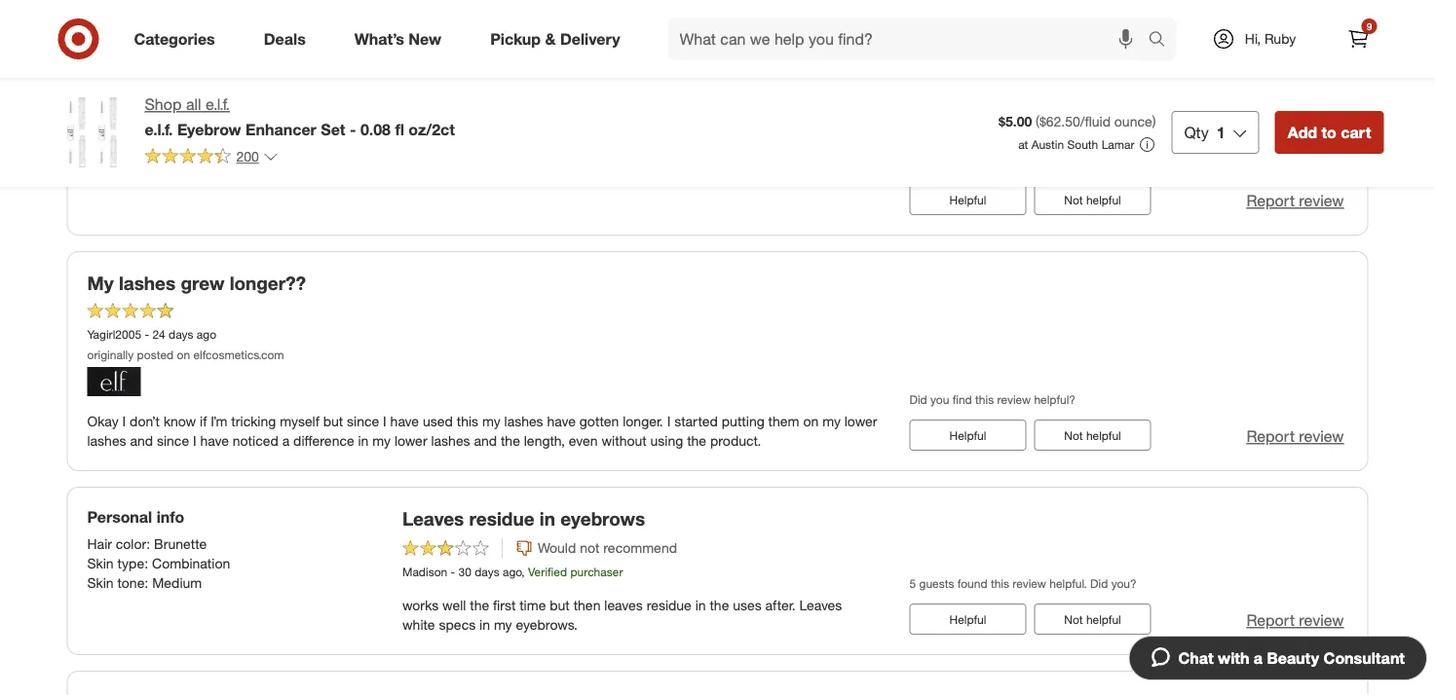 Task type: vqa. For each thing, say whether or not it's contained in the screenshot.
Helpful "Button"
yes



Task type: locate. For each thing, give the bounding box(es) containing it.
started
[[674, 413, 718, 430]]

type down personal
[[117, 556, 144, 573]]

not
[[580, 540, 600, 557]]

pores
[[175, 64, 210, 81]]

1 vertical spatial tone
[[117, 575, 145, 592]]

a inside some of my main concerns about mascara are the non natural look, but this was just perfect! it provides a natural look and lifts my lashes! it holds curl very well and provides and natural and flawless lash!
[[574, 86, 582, 103]]

white
[[402, 617, 435, 634]]

of up the just
[[440, 66, 452, 84]]

0 vertical spatial ago
[[551, 34, 570, 49]]

1 skin from the top
[[87, 44, 114, 61]]

days right 30
[[475, 565, 500, 580]]

was
[[402, 86, 427, 103]]

5 inside long lasting out of 5
[[1144, 114, 1151, 131]]

all
[[186, 95, 201, 114]]

grew
[[181, 272, 225, 294]]

days up originally posted on elfcosmetics.com
[[169, 327, 193, 342]]

curl
[[829, 86, 852, 103]]

1 vertical spatial hair
[[87, 536, 112, 553]]

1 report from the top
[[1247, 192, 1295, 211]]

my right the used
[[482, 413, 501, 430]]

eyebrows.
[[516, 617, 578, 634]]

1 vertical spatial days
[[169, 327, 193, 342]]

1 hair from the top
[[87, 25, 112, 42]]

- left 30
[[451, 565, 455, 580]]

1 not helpful from the top
[[1064, 193, 1121, 207]]

1 vertical spatial not
[[1064, 428, 1083, 443]]

days
[[523, 34, 547, 49], [169, 327, 193, 342], [475, 565, 500, 580]]

0 horizontal spatial but
[[323, 413, 343, 430]]

it right perfect!
[[507, 86, 515, 103]]

0 vertical spatial leaves
[[402, 508, 464, 530]]

3 report review from the top
[[1247, 612, 1344, 631]]

since down know at the bottom left
[[157, 433, 189, 450]]

eyebrows
[[561, 508, 645, 530]]

days for 11
[[523, 34, 547, 49]]

0 vertical spatial not helpful
[[1064, 193, 1121, 207]]

ago up first
[[503, 565, 522, 580]]

did you find this review helpful?
[[910, 393, 1076, 407]]

personal info hair color : brunette skin type : combination skin tone : medium
[[87, 508, 230, 592]]

2 horizontal spatial ago
[[551, 34, 570, 49]]

tricking
[[231, 413, 276, 430]]

my right them
[[823, 413, 841, 430]]

1 horizontal spatial days
[[475, 565, 500, 580]]

2 not helpful button from the top
[[1034, 420, 1151, 451]]

chat with a beauty consultant button
[[1129, 636, 1428, 681]]

2 vertical spatial helpful
[[950, 612, 987, 627]]

2 report from the top
[[1247, 427, 1295, 446]]

2 report review button from the top
[[1247, 426, 1344, 448]]

set
[[321, 120, 345, 139]]

1 horizontal spatial it
[[781, 86, 788, 103]]

2 vertical spatial not
[[1064, 612, 1083, 627]]

- for yagirl2005 - 24 days ago
[[145, 327, 149, 342]]

specs
[[439, 617, 476, 634]]

0 vertical spatial helpful button
[[910, 184, 1027, 216]]

helpful.
[[1050, 577, 1087, 591]]

2 hair from the top
[[87, 536, 112, 553]]

but up curl
[[818, 66, 838, 84]]

0 vertical spatial to
[[1286, 13, 1299, 30]]

0 vertical spatial days
[[523, 34, 547, 49]]

0 horizontal spatial did
[[910, 393, 927, 407]]

2 helpful from the top
[[1086, 428, 1121, 443]]

eyebrow
[[177, 120, 241, 139]]

have down i'm
[[200, 433, 229, 450]]

but inside okay i don't know if i'm tricking myself but since i have used this my lashes have gotten longer. i started putting them on my lower lashes and since i have noticed a difference in my lower lashes and the length, even without using the product.
[[323, 413, 343, 430]]

1 horizontal spatial but
[[550, 597, 570, 614]]

1 vertical spatial provides
[[486, 105, 539, 122]]

lashes up length,
[[504, 413, 543, 430]]

mascara
[[611, 66, 663, 84]]

helpful down out of 5
[[950, 193, 987, 207]]

in up would
[[540, 508, 555, 530]]

not down at austin south lamar
[[1064, 193, 1083, 207]]

type inside personal info hair color : brunette skin type : combination skin tone : medium
[[117, 556, 144, 573]]

0 vertical spatial lower
[[845, 413, 877, 430]]

1 horizontal spatial a
[[574, 86, 582, 103]]

residue up the madison - 30 days ago , verified purchaser
[[469, 508, 535, 530]]

3 report from the top
[[1247, 612, 1295, 631]]

report review button for eyebrows
[[1247, 610, 1344, 632]]

1 vertical spatial report review
[[1247, 427, 1344, 446]]

2 horizontal spatial but
[[818, 66, 838, 84]]

0 vertical spatial helpful
[[1086, 193, 1121, 207]]

yagirl2005
[[87, 327, 141, 342]]

0 horizontal spatial to
[[1286, 13, 1299, 30]]

3 skin from the top
[[87, 83, 114, 100]]

- left 11
[[499, 34, 503, 49]]

3 helpful from the top
[[950, 612, 987, 627]]

of down quality
[[1128, 32, 1140, 49]]

ago for 11 days ago
[[551, 34, 570, 49]]

you?
[[1111, 577, 1137, 591]]

lash!
[[694, 105, 722, 122]]

on right posted
[[177, 348, 190, 363]]

provides down perfect!
[[486, 105, 539, 122]]

color inside personal info hair color : brunette skin type : combination skin tone : medium
[[116, 536, 146, 553]]

1 vertical spatial not helpful button
[[1034, 420, 1151, 451]]

: up concern
[[145, 44, 148, 61]]

residue inside 'works well the first time but then leaves residue in the uses after. leaves white specs in my eyebrows.'
[[647, 597, 692, 614]]

elfcosmetics.com
[[193, 348, 284, 363]]

1 tone from the top
[[117, 44, 145, 61]]

1 vertical spatial residue
[[647, 597, 692, 614]]

3 not helpful from the top
[[1064, 612, 1121, 627]]

0 horizontal spatial have
[[200, 433, 229, 450]]

not helpful button down helpful.
[[1034, 604, 1151, 635]]

1 helpful from the top
[[950, 193, 987, 207]]

1 vertical spatial ago
[[197, 327, 216, 342]]

1 type from the top
[[117, 83, 144, 100]]

to for cart
[[1322, 123, 1337, 142]]

color for personal
[[116, 536, 146, 553]]

the down started
[[687, 433, 707, 450]]

0 vertical spatial helpful
[[950, 193, 987, 207]]

helpful button down at
[[910, 184, 1027, 216]]

but up eyebrows.
[[550, 597, 570, 614]]

(
[[1036, 113, 1040, 130]]

value
[[958, 13, 993, 30]]

0 vertical spatial report review button
[[1247, 190, 1344, 212]]

3 helpful button from the top
[[910, 604, 1027, 635]]

long lasting out of 5
[[1105, 95, 1184, 131]]

color up concern
[[116, 25, 146, 42]]

madison - 30 days ago , verified purchaser
[[402, 565, 623, 580]]

2 type from the top
[[117, 556, 144, 573]]

2 horizontal spatial a
[[1254, 649, 1263, 668]]

to for remove
[[1286, 13, 1299, 30]]

3 report review button from the top
[[1247, 610, 1344, 632]]

:
[[146, 25, 150, 42], [145, 44, 148, 61], [167, 64, 171, 81], [144, 83, 148, 100], [146, 536, 150, 553], [144, 556, 148, 573], [145, 575, 148, 592]]

2 not from the top
[[1064, 428, 1083, 443]]

myself
[[280, 413, 319, 430]]

1 vertical spatial a
[[282, 433, 290, 450]]

to right add
[[1322, 123, 1337, 142]]

but up difference on the left
[[323, 413, 343, 430]]

2 vertical spatial report review button
[[1247, 610, 1344, 632]]

medium
[[152, 575, 202, 592]]

2 vertical spatial natural
[[569, 105, 611, 122]]

2 helpful from the top
[[950, 428, 987, 443]]

0 horizontal spatial since
[[157, 433, 189, 450]]

verified
[[528, 565, 567, 580]]

well
[[432, 105, 456, 122], [443, 597, 466, 614]]

0 vertical spatial type
[[117, 83, 144, 100]]

0 vertical spatial color
[[113, 5, 144, 22]]

without
[[602, 433, 647, 450]]

1 vertical spatial report review button
[[1247, 426, 1344, 448]]

a right 'with'
[[1254, 649, 1263, 668]]

a down about
[[574, 86, 582, 103]]

lower down the used
[[395, 433, 427, 450]]

this right the used
[[457, 413, 478, 430]]

have
[[390, 413, 419, 430], [547, 413, 576, 430], [200, 433, 229, 450]]

review for 11 days ago
[[1299, 192, 1344, 211]]

of left ')'
[[1128, 114, 1140, 131]]

report
[[1247, 192, 1295, 211], [1247, 427, 1295, 446], [1247, 612, 1295, 631]]

1 horizontal spatial did
[[1090, 577, 1108, 591]]

2 vertical spatial but
[[550, 597, 570, 614]]

them
[[768, 413, 800, 430]]

1 horizontal spatial have
[[390, 413, 419, 430]]

well down the just
[[432, 105, 456, 122]]

leaves residue in eyebrows
[[402, 508, 645, 530]]

1 vertical spatial since
[[157, 433, 189, 450]]

2 vertical spatial helpful
[[1086, 612, 1121, 627]]

ago up "concerns"
[[551, 34, 570, 49]]

about
[[572, 66, 607, 84]]

it left "holds"
[[781, 86, 788, 103]]

1 not from the top
[[1064, 193, 1083, 207]]

0 vertical spatial well
[[432, 105, 456, 122]]

not helpful button down helpful?
[[1034, 420, 1151, 451]]

5 left (
[[997, 114, 1005, 131]]

helpful down find at the bottom
[[950, 428, 987, 443]]

2 vertical spatial ago
[[503, 565, 522, 580]]

2 not helpful from the top
[[1064, 428, 1121, 443]]

200 link
[[145, 147, 279, 169]]

hi, ruby
[[1245, 30, 1296, 47]]

since up difference on the left
[[347, 413, 379, 430]]

1 helpful button from the top
[[910, 184, 1027, 216]]

e.l.f. down shop
[[145, 120, 173, 139]]

0 horizontal spatial it
[[507, 86, 515, 103]]

if
[[200, 413, 207, 430]]

0 vertical spatial not helpful button
[[1034, 184, 1151, 216]]

my right difference on the left
[[373, 433, 391, 450]]

helpful button down find at the bottom
[[910, 420, 1027, 451]]

3 helpful from the top
[[1086, 612, 1121, 627]]

1 horizontal spatial leaves
[[799, 597, 842, 614]]

0 vertical spatial but
[[818, 66, 838, 84]]

image of e.l.f. eyebrow enhancer set - 0.08 fl oz/2ct image
[[51, 94, 129, 172]]

my down first
[[494, 617, 512, 634]]

1 vertical spatial not helpful
[[1064, 428, 1121, 443]]

1 vertical spatial on
[[803, 413, 819, 430]]

what's
[[354, 29, 404, 48]]

/fluid
[[1080, 113, 1111, 130]]

3 not from the top
[[1064, 612, 1083, 627]]

leaves
[[604, 597, 643, 614]]

5 left ')'
[[1144, 114, 1151, 131]]

well up specs
[[443, 597, 466, 614]]

not helpful down helpful.
[[1064, 612, 1121, 627]]

lashes right my at the top
[[119, 272, 176, 294]]

not helpful button down south
[[1034, 184, 1151, 216]]

not helpful
[[1064, 193, 1121, 207], [1064, 428, 1121, 443], [1064, 612, 1121, 627]]

lower
[[845, 413, 877, 430], [395, 433, 427, 450]]

and down the don't
[[130, 433, 153, 450]]

2 vertical spatial color
[[116, 536, 146, 553]]

tone left medium
[[117, 575, 145, 592]]

add to cart
[[1288, 123, 1372, 142]]

1 vertical spatial type
[[117, 556, 144, 573]]

have left the used
[[390, 413, 419, 430]]

5
[[1144, 32, 1151, 49], [997, 114, 1005, 131], [1144, 114, 1151, 131], [910, 577, 916, 591]]

0 vertical spatial tone
[[117, 44, 145, 61]]

1 vertical spatial report
[[1247, 427, 1295, 446]]

ago for 24 days ago
[[197, 327, 216, 342]]

helpful button down found
[[910, 604, 1027, 635]]

hair down eye
[[87, 25, 112, 42]]

1 horizontal spatial e.l.f.
[[206, 95, 230, 114]]

not down helpful?
[[1064, 428, 1083, 443]]

report review button for longer??
[[1247, 426, 1344, 448]]

1 vertical spatial leaves
[[799, 597, 842, 614]]

0 vertical spatial a
[[574, 86, 582, 103]]

skin
[[87, 44, 114, 61], [87, 64, 114, 81], [87, 83, 114, 100], [87, 556, 114, 573], [87, 575, 114, 592]]

in
[[358, 433, 369, 450], [540, 508, 555, 530], [695, 597, 706, 614], [480, 617, 490, 634]]

a down myself
[[282, 433, 290, 450]]

helpful for eyebrows
[[950, 612, 987, 627]]

2 vertical spatial report review
[[1247, 612, 1344, 631]]

: left brunette
[[146, 536, 150, 553]]

1 horizontal spatial residue
[[647, 597, 692, 614]]

1 vertical spatial color
[[116, 25, 146, 42]]

i
[[122, 413, 126, 430], [383, 413, 387, 430], [667, 413, 671, 430], [193, 433, 196, 450]]

1 report review from the top
[[1247, 192, 1344, 211]]

not down helpful.
[[1064, 612, 1083, 627]]

0 vertical spatial not
[[1064, 193, 1083, 207]]

- left 24
[[145, 327, 149, 342]]

leaves right after. at bottom right
[[799, 597, 842, 614]]

okay i don't know if i'm tricking myself but since i have used this my lashes have gotten longer. i started putting them on my lower lashes and since i have noticed a difference in my lower lashes and the length, even without using the product.
[[87, 413, 877, 450]]

report for leaves residue in eyebrows
[[1247, 612, 1295, 631]]

provides down "concerns"
[[518, 86, 571, 103]]

color down personal
[[116, 536, 146, 553]]

0 horizontal spatial e.l.f.
[[145, 120, 173, 139]]

the left length,
[[501, 433, 520, 450]]

at austin south lamar
[[1018, 137, 1135, 152]]

did left you
[[910, 393, 927, 407]]

my inside 'works well the first time but then leaves residue in the uses after. leaves white specs in my eyebrows.'
[[494, 617, 512, 634]]

to inside 'button'
[[1322, 123, 1337, 142]]

i up using on the left
[[667, 413, 671, 430]]

review for 24 days ago
[[1299, 427, 1344, 446]]

helpful down found
[[950, 612, 987, 627]]

1 vertical spatial but
[[323, 413, 343, 430]]

2 vertical spatial helpful button
[[910, 604, 1027, 635]]

madison
[[402, 565, 447, 580]]

0 horizontal spatial residue
[[469, 508, 535, 530]]

a inside button
[[1254, 649, 1263, 668]]

chat with a beauty consultant
[[1179, 649, 1405, 668]]

2 tone from the top
[[117, 575, 145, 592]]

11
[[506, 34, 519, 49]]

report review for my lashes grew longer??
[[1247, 427, 1344, 446]]

0 horizontal spatial days
[[169, 327, 193, 342]]

1 vertical spatial lower
[[395, 433, 427, 450]]

2 horizontal spatial days
[[523, 34, 547, 49]]

targetshopper_00
[[402, 34, 495, 49]]

eye
[[87, 5, 109, 22]]

: left "blonde"
[[146, 25, 150, 42]]

1 horizontal spatial to
[[1322, 123, 1337, 142]]

1 vertical spatial to
[[1322, 123, 1337, 142]]

pickup & delivery link
[[474, 18, 645, 60]]

on
[[177, 348, 190, 363], [803, 413, 819, 430]]

on right them
[[803, 413, 819, 430]]

0 vertical spatial report
[[1247, 192, 1295, 211]]

this up curl
[[842, 66, 863, 84]]

hair inside personal info hair color : brunette skin type : combination skin tone : medium
[[87, 536, 112, 553]]

type down concern
[[117, 83, 144, 100]]

oz/2ct
[[409, 120, 455, 139]]

2 vertical spatial not helpful
[[1064, 612, 1121, 627]]

0 horizontal spatial ago
[[197, 327, 216, 342]]

enhancer
[[246, 120, 317, 139]]

gotten
[[580, 413, 619, 430]]

out left $5.00
[[958, 114, 978, 131]]

to inside easy to remove
[[1286, 13, 1299, 30]]

1 vertical spatial helpful
[[950, 428, 987, 443]]

eye color hair color : blonde skin tone : light skin concern : pores skin type : normal
[[87, 5, 210, 100]]

leaves inside 'works well the first time but then leaves residue in the uses after. leaves white specs in my eyebrows.'
[[799, 597, 842, 614]]

3 not helpful button from the top
[[1034, 604, 1151, 635]]

1 horizontal spatial ago
[[503, 565, 522, 580]]

- for madison - 30 days ago , verified purchaser
[[451, 565, 455, 580]]

2 it from the left
[[781, 86, 788, 103]]

5 down quality
[[1144, 32, 1151, 49]]

i left the don't
[[122, 413, 126, 430]]

residue right leaves
[[647, 597, 692, 614]]

0 horizontal spatial leaves
[[402, 508, 464, 530]]

color right eye
[[113, 5, 144, 22]]

- right set
[[350, 120, 356, 139]]

not for leaves residue in eyebrows
[[1064, 612, 1083, 627]]

but inside some of my main concerns about mascara are the non natural look, but this was just perfect! it provides a natural look and lifts my lashes! it holds curl very well and provides and natural and flawless lash!
[[818, 66, 838, 84]]

hair inside eye color hair color : blonde skin tone : light skin concern : pores skin type : normal
[[87, 25, 112, 42]]

tone up concern
[[117, 44, 145, 61]]

south
[[1068, 137, 1098, 152]]

: left "combination"
[[144, 556, 148, 573]]

0 vertical spatial on
[[177, 348, 190, 363]]

0 horizontal spatial lower
[[395, 433, 427, 450]]

days for 30
[[475, 565, 500, 580]]

did
[[910, 393, 927, 407], [1090, 577, 1108, 591]]

have up length,
[[547, 413, 576, 430]]

2 report review from the top
[[1247, 427, 1344, 446]]

not helpful down helpful?
[[1064, 428, 1121, 443]]

my
[[456, 66, 474, 84], [713, 86, 731, 103], [482, 413, 501, 430], [823, 413, 841, 430], [373, 433, 391, 450], [494, 617, 512, 634]]

and down look
[[615, 105, 638, 122]]

okay
[[87, 413, 119, 430]]

lower right them
[[845, 413, 877, 430]]

0 horizontal spatial a
[[282, 433, 290, 450]]

ago up originally posted on elfcosmetics.com
[[197, 327, 216, 342]]

0 horizontal spatial on
[[177, 348, 190, 363]]

leaves up 'madison'
[[402, 508, 464, 530]]

lifts
[[687, 86, 709, 103]]

this right find at the bottom
[[975, 393, 994, 407]]

tone inside personal info hair color : brunette skin type : combination skin tone : medium
[[117, 575, 145, 592]]

perfect!
[[456, 86, 503, 103]]

1 vertical spatial helpful button
[[910, 420, 1027, 451]]

2 vertical spatial not helpful button
[[1034, 604, 1151, 635]]

1 vertical spatial well
[[443, 597, 466, 614]]

2 helpful button from the top
[[910, 420, 1027, 451]]

provides
[[518, 86, 571, 103], [486, 105, 539, 122]]

1 vertical spatial e.l.f.
[[145, 120, 173, 139]]

it
[[507, 86, 515, 103], [781, 86, 788, 103]]

tone
[[117, 44, 145, 61], [117, 575, 145, 592]]

0 vertical spatial report review
[[1247, 192, 1344, 211]]

0 vertical spatial natural
[[740, 66, 781, 84]]

2 vertical spatial a
[[1254, 649, 1263, 668]]

find
[[953, 393, 972, 407]]

2 vertical spatial days
[[475, 565, 500, 580]]

1 horizontal spatial since
[[347, 413, 379, 430]]

some of my main concerns about mascara are the non natural look, but this was just perfect! it provides a natural look and lifts my lashes! it holds curl very well and provides and natural and flawless lash!
[[402, 66, 863, 122]]

this right found
[[991, 577, 1010, 591]]

1 vertical spatial did
[[1090, 577, 1108, 591]]

helpful button for leaves residue in eyebrows
[[910, 604, 1027, 635]]



Task type: describe. For each thing, give the bounding box(es) containing it.
and down the are
[[660, 86, 684, 103]]

add to cart button
[[1275, 111, 1384, 154]]

out of 5
[[958, 114, 1005, 131]]

in inside okay i don't know if i'm tricking myself but since i have used this my lashes have gotten longer. i started putting them on my lower lashes and since i have noticed a difference in my lower lashes and the length, even without using the product.
[[358, 433, 369, 450]]

- for targetshopper_00 - 11 days ago
[[499, 34, 503, 49]]

difference
[[293, 433, 354, 450]]

2 skin from the top
[[87, 64, 114, 81]]

this inside okay i don't know if i'm tricking myself but since i have used this my lashes have gotten longer. i started putting them on my lower lashes and since i have noticed a difference in my lower lashes and the length, even without using the product.
[[457, 413, 478, 430]]

my up perfect!
[[456, 66, 474, 84]]

days for 24
[[169, 327, 193, 342]]

know
[[164, 413, 196, 430]]

0.08
[[360, 120, 391, 139]]

main
[[478, 66, 507, 84]]

lashes!
[[735, 86, 777, 103]]

lamar
[[1102, 137, 1135, 152]]

helpful for eyebrows
[[1086, 612, 1121, 627]]

and left length,
[[474, 433, 497, 450]]

in left uses
[[695, 597, 706, 614]]

i left the used
[[383, 413, 387, 430]]

not helpful for leaves residue in eyebrows
[[1064, 612, 1121, 627]]

categories
[[134, 29, 215, 48]]

beauty
[[1267, 649, 1320, 668]]

with
[[1218, 649, 1250, 668]]

pickup & delivery
[[490, 29, 620, 48]]

5 skin from the top
[[87, 575, 114, 592]]

but inside 'works well the first time but then leaves residue in the uses after. leaves white specs in my eyebrows.'
[[550, 597, 570, 614]]

not helpful button for my lashes grew longer??
[[1034, 420, 1151, 451]]

consultant
[[1324, 649, 1405, 668]]

lasting
[[1141, 95, 1184, 112]]

chat
[[1179, 649, 1214, 668]]

- inside shop all e.l.f. e.l.f. eyebrow enhancer set - 0.08 fl oz/2ct
[[350, 120, 356, 139]]

my
[[87, 272, 114, 294]]

4 skin from the top
[[87, 556, 114, 573]]

9 link
[[1337, 18, 1380, 60]]

1
[[1217, 123, 1226, 142]]

length,
[[524, 433, 565, 450]]

even
[[569, 433, 598, 450]]

normal
[[152, 83, 196, 100]]

works
[[402, 597, 439, 614]]

2 horizontal spatial have
[[547, 413, 576, 430]]

,
[[522, 565, 525, 580]]

new
[[409, 29, 442, 48]]

1 not helpful button from the top
[[1034, 184, 1151, 216]]

of inside quality out of 5
[[1128, 32, 1140, 49]]

in right specs
[[480, 617, 490, 634]]

would not recommend
[[538, 540, 677, 557]]

$5.00 ( $62.50 /fluid ounce )
[[999, 113, 1156, 130]]

look,
[[785, 66, 814, 84]]

and down perfect!
[[460, 105, 483, 122]]

quality out of 5
[[1105, 13, 1151, 49]]

qty 1
[[1184, 123, 1226, 142]]

deals
[[264, 29, 306, 48]]

used
[[423, 413, 453, 430]]

$5.00
[[999, 113, 1032, 130]]

out inside quality out of 5
[[1105, 32, 1124, 49]]

easy
[[1251, 13, 1282, 30]]

light
[[152, 44, 183, 61]]

the left first
[[470, 597, 489, 614]]

the inside some of my main concerns about mascara are the non natural look, but this was just perfect! it provides a natural look and lifts my lashes! it holds curl very well and provides and natural and flawless lash!
[[690, 66, 709, 84]]

longer??
[[230, 272, 306, 294]]

using
[[650, 433, 683, 450]]

my down "non"
[[713, 86, 731, 103]]

color for eye
[[116, 25, 146, 42]]

uses
[[733, 597, 762, 614]]

24
[[152, 327, 165, 342]]

not for my lashes grew longer??
[[1064, 428, 1083, 443]]

hair for eye
[[87, 25, 112, 42]]

: down 'light'
[[167, 64, 171, 81]]

well inside some of my main concerns about mascara are the non natural look, but this was just perfect! it provides a natural look and lifts my lashes! it holds curl very well and provides and natural and flawless lash!
[[432, 105, 456, 122]]

the left uses
[[710, 597, 729, 614]]

austin
[[1032, 137, 1064, 152]]

delivery
[[560, 29, 620, 48]]

cart
[[1341, 123, 1372, 142]]

works well the first time but then leaves residue in the uses after. leaves white specs in my eyebrows.
[[402, 597, 842, 634]]

not helpful for my lashes grew longer??
[[1064, 428, 1121, 443]]

report review for leaves residue in eyebrows
[[1247, 612, 1344, 631]]

i'm
[[211, 413, 227, 430]]

lashes down the used
[[431, 433, 470, 450]]

search
[[1140, 31, 1186, 50]]

review for 30 days ago
[[1299, 612, 1344, 631]]

0 vertical spatial since
[[347, 413, 379, 430]]

on inside okay i don't know if i'm tricking myself but since i have used this my lashes have gotten longer. i started putting them on my lower lashes and since i have noticed a difference in my lower lashes and the length, even without using the product.
[[803, 413, 819, 430]]

1 helpful from the top
[[1086, 193, 1121, 207]]

0 vertical spatial provides
[[518, 86, 571, 103]]

of inside some of my main concerns about mascara are the non natural look, but this was just perfect! it provides a natural look and lifts my lashes! it holds curl very well and provides and natural and flawless lash!
[[440, 66, 452, 84]]

some
[[402, 66, 436, 84]]

of inside long lasting out of 5
[[1128, 114, 1140, 131]]

0 vertical spatial e.l.f.
[[206, 95, 230, 114]]

yagirl2005 - 24 days ago
[[87, 327, 216, 342]]

ruby
[[1265, 30, 1296, 47]]

hi,
[[1245, 30, 1261, 47]]

helpful for longer??
[[1086, 428, 1121, 443]]

noticed
[[233, 433, 278, 450]]

remove
[[1251, 32, 1299, 49]]

would
[[538, 540, 576, 557]]

helpful for longer??
[[950, 428, 987, 443]]

hair for personal
[[87, 536, 112, 553]]

and down "concerns"
[[542, 105, 565, 122]]

0 vertical spatial did
[[910, 393, 927, 407]]

at
[[1018, 137, 1028, 152]]

5 left guests
[[910, 577, 916, 591]]

easy to remove
[[1251, 13, 1299, 49]]

recommend
[[603, 540, 677, 557]]

blonde
[[154, 25, 197, 42]]

very
[[402, 105, 428, 122]]

fl
[[395, 120, 404, 139]]

out inside long lasting out of 5
[[1105, 114, 1124, 131]]

tone inside eye color hair color : blonde skin tone : light skin concern : pores skin type : normal
[[117, 44, 145, 61]]

5 inside quality out of 5
[[1144, 32, 1151, 49]]

a inside okay i don't know if i'm tricking myself but since i have used this my lashes have gotten longer. i started putting them on my lower lashes and since i have noticed a difference in my lower lashes and the length, even without using the product.
[[282, 433, 290, 450]]

$62.50
[[1040, 113, 1080, 130]]

ounce
[[1115, 113, 1152, 130]]

just
[[430, 86, 452, 103]]

report for my lashes grew longer??
[[1247, 427, 1295, 446]]

time
[[520, 597, 546, 614]]

helpful button for my lashes grew longer??
[[910, 420, 1027, 451]]

1 report review button from the top
[[1247, 190, 1344, 212]]

0 vertical spatial residue
[[469, 508, 535, 530]]

pickup
[[490, 29, 541, 48]]

concern
[[117, 64, 167, 81]]

shop
[[145, 95, 182, 114]]

found
[[958, 577, 988, 591]]

: down concern
[[144, 83, 148, 100]]

9
[[1367, 20, 1372, 32]]

search button
[[1140, 18, 1186, 64]]

i down know at the bottom left
[[193, 433, 196, 450]]

&
[[545, 29, 556, 48]]

concerns
[[511, 66, 568, 84]]

then
[[574, 597, 601, 614]]

holds
[[792, 86, 826, 103]]

type inside eye color hair color : blonde skin tone : light skin concern : pores skin type : normal
[[117, 83, 144, 100]]

putting
[[722, 413, 765, 430]]

look
[[631, 86, 657, 103]]

purchaser
[[570, 565, 623, 580]]

1 vertical spatial natural
[[586, 86, 627, 103]]

: left medium
[[145, 575, 148, 592]]

first
[[493, 597, 516, 614]]

brunette
[[154, 536, 207, 553]]

this inside some of my main concerns about mascara are the non natural look, but this was just perfect! it provides a natural look and lifts my lashes! it holds curl very well and provides and natural and flawless lash!
[[842, 66, 863, 84]]

What can we help you find? suggestions appear below search field
[[668, 18, 1153, 60]]

originally
[[87, 348, 134, 363]]

flawless
[[641, 105, 690, 122]]

not helpful button for leaves residue in eyebrows
[[1034, 604, 1151, 635]]

of left $5.00
[[982, 114, 994, 131]]

product.
[[710, 433, 761, 450]]

well inside 'works well the first time but then leaves residue in the uses after. leaves white specs in my eyebrows.'
[[443, 597, 466, 614]]

1 it from the left
[[507, 86, 515, 103]]

1 horizontal spatial lower
[[845, 413, 877, 430]]

lashes down okay
[[87, 433, 126, 450]]

non
[[713, 66, 736, 84]]



